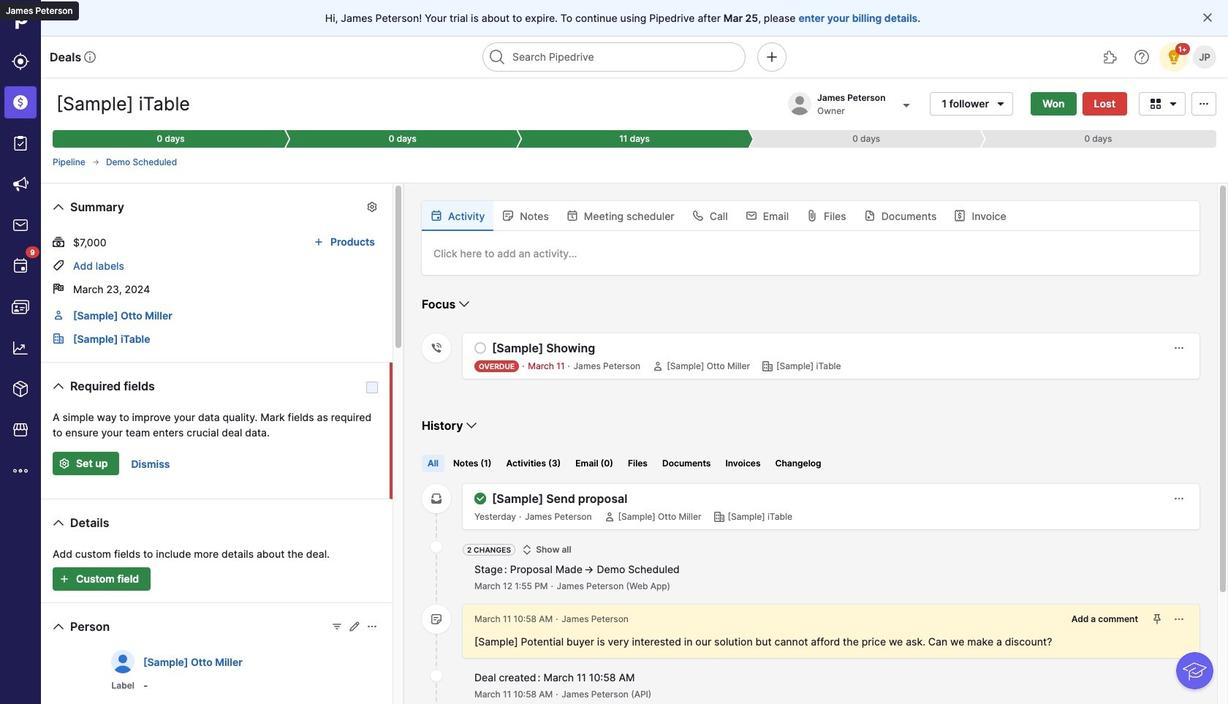Task type: locate. For each thing, give the bounding box(es) containing it.
1 color primary inverted image from the top
[[56, 458, 73, 470]]

color secondary image
[[431, 493, 443, 505]]

color link image
[[53, 309, 64, 321], [53, 333, 64, 344]]

sales assistant image
[[1166, 48, 1183, 66]]

info image
[[84, 51, 96, 63]]

contacts image
[[12, 298, 29, 316]]

leads image
[[12, 53, 29, 70]]

menu
[[0, 0, 41, 704]]

0 vertical spatial color link image
[[53, 309, 64, 321]]

color primary inverted image
[[56, 458, 73, 470], [56, 573, 73, 585]]

menu item
[[0, 82, 41, 123]]

transfer ownership image
[[898, 96, 915, 114]]

projects image
[[12, 135, 29, 152]]

0 vertical spatial color primary inverted image
[[56, 458, 73, 470]]

color link image right insights icon
[[53, 333, 64, 344]]

marketplace image
[[12, 421, 29, 439]]

1 vertical spatial more actions image
[[1174, 614, 1186, 625]]

color primary image
[[1202, 12, 1214, 23], [1196, 98, 1213, 109], [50, 198, 67, 216], [366, 201, 378, 213], [503, 210, 514, 222], [567, 210, 578, 222], [692, 210, 704, 222], [746, 210, 757, 222], [807, 210, 819, 222], [955, 210, 967, 222], [310, 236, 328, 248], [53, 260, 64, 271], [53, 283, 64, 295], [475, 342, 486, 354], [653, 361, 664, 372], [50, 377, 67, 395], [475, 493, 486, 505], [604, 511, 616, 523], [50, 514, 67, 532], [522, 544, 533, 556], [331, 621, 343, 633], [349, 621, 361, 633]]

color secondary image
[[431, 342, 443, 354], [762, 361, 774, 372], [713, 511, 725, 523], [431, 541, 443, 553], [431, 614, 443, 625], [431, 670, 443, 682]]

1 vertical spatial color primary inverted image
[[56, 573, 73, 585]]

2 more actions image from the top
[[1174, 614, 1186, 625]]

color undefined image
[[12, 257, 29, 275]]

more actions image
[[1174, 342, 1186, 354], [1174, 614, 1186, 625]]

color primary image
[[993, 98, 1010, 109], [1148, 98, 1165, 109], [1165, 98, 1183, 109], [91, 158, 100, 167], [431, 210, 443, 222], [864, 210, 876, 222], [53, 236, 64, 248], [456, 295, 473, 313], [463, 417, 481, 434], [50, 618, 67, 636], [366, 621, 378, 633]]

0 vertical spatial more actions image
[[1174, 342, 1186, 354]]

color link image right contacts image
[[53, 309, 64, 321]]

quick add image
[[764, 48, 781, 66]]

sales inbox image
[[12, 216, 29, 234]]

products image
[[12, 380, 29, 398]]

[Sample] iTable text field
[[53, 89, 219, 118]]

1 vertical spatial color link image
[[53, 333, 64, 344]]



Task type: vqa. For each thing, say whether or not it's contained in the screenshot.
Search Pipedrive field
yes



Task type: describe. For each thing, give the bounding box(es) containing it.
1 color link image from the top
[[53, 309, 64, 321]]

pin this note image
[[1152, 614, 1164, 625]]

home image
[[10, 10, 31, 31]]

knowledge center bot, also known as kc bot is an onboarding assistant that allows you to see the list of onboarding items in one place for quick and easy reference. this improves your in-app experience. image
[[1177, 653, 1214, 690]]

campaigns image
[[12, 176, 29, 193]]

quick help image
[[1134, 48, 1151, 66]]

1 more actions image from the top
[[1174, 342, 1186, 354]]

Search Pipedrive field
[[483, 42, 746, 72]]

2 color primary inverted image from the top
[[56, 573, 73, 585]]

2 color link image from the top
[[53, 333, 64, 344]]

insights image
[[12, 339, 29, 357]]

more image
[[12, 462, 29, 480]]

more actions image
[[1174, 493, 1186, 505]]

deals image
[[12, 94, 29, 111]]



